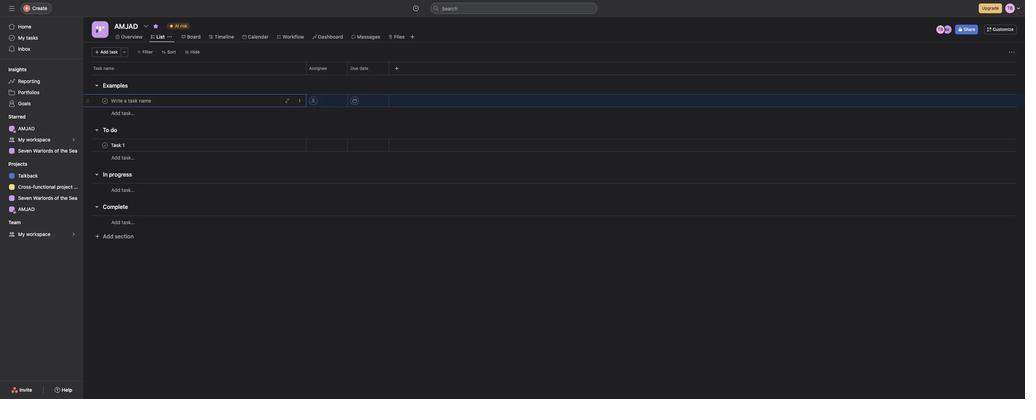 Task type: locate. For each thing, give the bounding box(es) containing it.
warlords
[[33, 148, 53, 154], [33, 195, 53, 201]]

1 vertical spatial of
[[54, 195, 59, 201]]

project
[[57, 184, 73, 190]]

2 my workspace link from the top
[[4, 229, 79, 240]]

name
[[103, 66, 114, 71]]

task… inside header to do tree grid
[[122, 155, 135, 161]]

customize
[[993, 27, 1014, 32]]

workspace inside "starred" element
[[26, 137, 50, 143]]

0 vertical spatial amjad link
[[4, 123, 79, 134]]

collapse task list for this section image
[[94, 83, 99, 88], [94, 204, 99, 210]]

sea inside projects element
[[69, 195, 77, 201]]

add section button
[[92, 230, 136, 243]]

4 add task… row from the top
[[83, 216, 1025, 229]]

collapse task list for this section image left 'in'
[[94, 172, 99, 177]]

timeline link
[[209, 33, 234, 41]]

my workspace down starred
[[18, 137, 50, 143]]

my workspace link inside teams element
[[4, 229, 79, 240]]

0 vertical spatial my workspace
[[18, 137, 50, 143]]

add task… inside header to do tree grid
[[111, 155, 135, 161]]

my
[[18, 35, 25, 41], [18, 137, 25, 143], [18, 231, 25, 237]]

my workspace link
[[4, 134, 79, 145], [4, 229, 79, 240]]

2 seven from the top
[[18, 195, 32, 201]]

show options image
[[143, 23, 149, 29]]

complete
[[103, 204, 128, 210]]

add task… down task 1 text box
[[111, 155, 135, 161]]

1 vertical spatial seven warlords of the sea
[[18, 195, 77, 201]]

my inside global element
[[18, 35, 25, 41]]

amjad link up teams element
[[4, 204, 79, 215]]

cross-
[[18, 184, 33, 190]]

seven warlords of the sea link for talkback
[[4, 193, 79, 204]]

starred
[[8, 114, 26, 120]]

add up the add section button on the bottom of the page
[[111, 219, 120, 225]]

1 warlords from the top
[[33, 148, 53, 154]]

home link
[[4, 21, 79, 32]]

3 task… from the top
[[122, 187, 135, 193]]

do
[[111, 127, 117, 133]]

1 vertical spatial warlords
[[33, 195, 53, 201]]

1 task… from the top
[[122, 110, 135, 116]]

1 seven warlords of the sea link from the top
[[4, 145, 79, 156]]

1 vertical spatial collapse task list for this section image
[[94, 172, 99, 177]]

my inside "starred" element
[[18, 137, 25, 143]]

completed checkbox for write a task name text field
[[101, 96, 109, 105]]

2 warlords from the top
[[33, 195, 53, 201]]

sort
[[167, 49, 176, 55]]

2 my from the top
[[18, 137, 25, 143]]

add task… row
[[83, 107, 1025, 120], [83, 151, 1025, 164], [83, 183, 1025, 196], [83, 216, 1025, 229]]

0 vertical spatial seven
[[18, 148, 32, 154]]

2 add task… button from the top
[[111, 154, 135, 162]]

due date
[[350, 66, 368, 71]]

of for amjad
[[54, 148, 59, 154]]

add field image
[[395, 66, 399, 71]]

2 completed checkbox from the top
[[101, 141, 109, 149]]

add down task 1 text box
[[111, 155, 120, 161]]

1 vertical spatial my workspace link
[[4, 229, 79, 240]]

add task… button inside header examples tree grid
[[111, 110, 135, 117]]

of inside projects element
[[54, 195, 59, 201]]

add task… down progress
[[111, 187, 135, 193]]

1 vertical spatial amjad
[[18, 206, 35, 212]]

1 add task… button from the top
[[111, 110, 135, 117]]

overview link
[[115, 33, 143, 41]]

section
[[115, 233, 134, 240]]

2 collapse task list for this section image from the top
[[94, 204, 99, 210]]

1 vertical spatial the
[[60, 195, 68, 201]]

task… down progress
[[122, 187, 135, 193]]

add up do
[[111, 110, 120, 116]]

projects element
[[0, 158, 83, 216]]

completed checkbox down examples button
[[101, 96, 109, 105]]

my workspace
[[18, 137, 50, 143], [18, 231, 50, 237]]

warlords for amjad
[[33, 148, 53, 154]]

task… down write a task name text field
[[122, 110, 135, 116]]

1 my workspace from the top
[[18, 137, 50, 143]]

create
[[32, 5, 47, 11]]

add task… inside header examples tree grid
[[111, 110, 135, 116]]

create button
[[21, 3, 52, 14]]

add task… for add task… button in the header to do tree grid
[[111, 155, 135, 161]]

dashboard link
[[312, 33, 343, 41]]

seven warlords of the sea
[[18, 148, 77, 154], [18, 195, 77, 201]]

my inside teams element
[[18, 231, 25, 237]]

warlords inside "starred" element
[[33, 148, 53, 154]]

1 collapse task list for this section image from the top
[[94, 83, 99, 88]]

1 amjad from the top
[[18, 126, 35, 131]]

1 vertical spatial my workspace
[[18, 231, 50, 237]]

2 amjad from the top
[[18, 206, 35, 212]]

1 seven warlords of the sea from the top
[[18, 148, 77, 154]]

Write a task name text field
[[110, 97, 153, 104]]

sea down see details, my workspace icon
[[69, 148, 77, 154]]

more actions image down customize
[[1009, 49, 1015, 55]]

hide sidebar image
[[9, 6, 15, 11]]

collapse task list for this section image left to
[[94, 127, 99, 133]]

1 completed checkbox from the top
[[101, 96, 109, 105]]

2 workspace from the top
[[26, 231, 50, 237]]

2 task… from the top
[[122, 155, 135, 161]]

row
[[83, 62, 1025, 75], [92, 74, 1017, 75], [83, 94, 1025, 107], [83, 139, 1025, 152]]

insights element
[[0, 63, 83, 111]]

header to do tree grid
[[83, 139, 1025, 164]]

add
[[100, 49, 108, 55], [111, 110, 120, 116], [111, 155, 120, 161], [111, 187, 120, 193], [111, 219, 120, 225], [103, 233, 113, 240]]

task… for add task… button in the header to do tree grid
[[122, 155, 135, 161]]

see details, my workspace image
[[72, 232, 76, 236]]

my workspace inside teams element
[[18, 231, 50, 237]]

warlords inside projects element
[[33, 195, 53, 201]]

completed checkbox inside cell
[[101, 96, 109, 105]]

3 add task… from the top
[[111, 187, 135, 193]]

add task… for 3rd add task… button from the top
[[111, 187, 135, 193]]

seven
[[18, 148, 32, 154], [18, 195, 32, 201]]

1 of from the top
[[54, 148, 59, 154]]

add task… up section
[[111, 219, 135, 225]]

warlords down cross-functional project plan link
[[33, 195, 53, 201]]

1 vertical spatial seven warlords of the sea link
[[4, 193, 79, 204]]

seven inside projects element
[[18, 195, 32, 201]]

header examples tree grid
[[83, 94, 1025, 120]]

1 my workspace link from the top
[[4, 134, 79, 145]]

amjad down starred
[[18, 126, 35, 131]]

add down in progress button
[[111, 187, 120, 193]]

2 add task… from the top
[[111, 155, 135, 161]]

seven warlords of the sea inside "starred" element
[[18, 148, 77, 154]]

examples
[[103, 82, 128, 89]]

progress
[[109, 171, 132, 178]]

seven down the cross-
[[18, 195, 32, 201]]

in progress
[[103, 171, 132, 178]]

add left task
[[100, 49, 108, 55]]

0 vertical spatial collapse task list for this section image
[[94, 83, 99, 88]]

tab actions image
[[168, 35, 172, 39]]

messages link
[[351, 33, 380, 41]]

seven warlords of the sea link inside "starred" element
[[4, 145, 79, 156]]

1 vertical spatial workspace
[[26, 231, 50, 237]]

0 vertical spatial workspace
[[26, 137, 50, 143]]

warlords up talkback link
[[33, 148, 53, 154]]

date
[[360, 66, 368, 71]]

4 add task… from the top
[[111, 219, 135, 225]]

my left "tasks"
[[18, 35, 25, 41]]

1 vertical spatial completed checkbox
[[101, 141, 109, 149]]

collapse task list for this section image down task
[[94, 83, 99, 88]]

seven up "projects" at the top
[[18, 148, 32, 154]]

amjad link down goals link
[[4, 123, 79, 134]]

add task… down write a task name text field
[[111, 110, 135, 116]]

seven warlords of the sea down cross-functional project plan
[[18, 195, 77, 201]]

task name
[[93, 66, 114, 71]]

the inside "starred" element
[[60, 148, 68, 154]]

0 vertical spatial my workspace link
[[4, 134, 79, 145]]

2 the from the top
[[60, 195, 68, 201]]

add task… for 4th add task… button
[[111, 219, 135, 225]]

the up talkback link
[[60, 148, 68, 154]]

add for add task… button inside the header examples tree grid
[[111, 110, 120, 116]]

amjad inside "starred" element
[[18, 126, 35, 131]]

more actions image right task
[[122, 50, 126, 54]]

seven warlords of the sea for talkback
[[18, 195, 77, 201]]

remove from starred image
[[153, 23, 159, 29]]

1 seven from the top
[[18, 148, 32, 154]]

my workspace link down starred
[[4, 134, 79, 145]]

0 vertical spatial sea
[[69, 148, 77, 154]]

add task button
[[92, 47, 121, 57]]

completed image
[[101, 141, 109, 149]]

the down project
[[60, 195, 68, 201]]

2 seven warlords of the sea link from the top
[[4, 193, 79, 204]]

collapse task list for this section image
[[94, 127, 99, 133], [94, 172, 99, 177]]

Task 1 text field
[[110, 142, 127, 149]]

2 add task… row from the top
[[83, 151, 1025, 164]]

of down cross-functional project plan
[[54, 195, 59, 201]]

add task… button down progress
[[111, 186, 135, 194]]

board image
[[96, 25, 104, 34]]

0 horizontal spatial more actions image
[[122, 50, 126, 54]]

2 vertical spatial my
[[18, 231, 25, 237]]

my for see details, my workspace image
[[18, 231, 25, 237]]

goals link
[[4, 98, 79, 109]]

add inside header to do tree grid
[[111, 155, 120, 161]]

amjad up team
[[18, 206, 35, 212]]

the inside projects element
[[60, 195, 68, 201]]

add task… button
[[111, 110, 135, 117], [111, 154, 135, 162], [111, 186, 135, 194], [111, 219, 135, 226]]

seven inside "starred" element
[[18, 148, 32, 154]]

1 vertical spatial seven
[[18, 195, 32, 201]]

0 vertical spatial warlords
[[33, 148, 53, 154]]

seven warlords of the sea for amjad
[[18, 148, 77, 154]]

history image
[[413, 6, 419, 11]]

sea
[[69, 148, 77, 154], [69, 195, 77, 201]]

my workspace down team
[[18, 231, 50, 237]]

1 my from the top
[[18, 35, 25, 41]]

my workspace link down team
[[4, 229, 79, 240]]

invite button
[[7, 384, 37, 396]]

task… up section
[[122, 219, 135, 225]]

1 vertical spatial collapse task list for this section image
[[94, 204, 99, 210]]

2 my workspace from the top
[[18, 231, 50, 237]]

hide button
[[182, 47, 203, 57]]

1 collapse task list for this section image from the top
[[94, 127, 99, 133]]

1 the from the top
[[60, 148, 68, 154]]

2 seven warlords of the sea from the top
[[18, 195, 77, 201]]

seven warlords of the sea link for amjad
[[4, 145, 79, 156]]

board
[[187, 34, 201, 40]]

amjad link
[[4, 123, 79, 134], [4, 204, 79, 215]]

sea inside "starred" element
[[69, 148, 77, 154]]

portfolios link
[[4, 87, 79, 98]]

starred button
[[0, 113, 26, 120]]

task… inside header examples tree grid
[[122, 110, 135, 116]]

seven warlords of the sea up talkback link
[[18, 148, 77, 154]]

cell
[[83, 94, 306, 107]]

add inside header examples tree grid
[[111, 110, 120, 116]]

2 collapse task list for this section image from the top
[[94, 172, 99, 177]]

1 add task… from the top
[[111, 110, 135, 116]]

cross-functional project plan
[[18, 184, 83, 190]]

0 vertical spatial my
[[18, 35, 25, 41]]

0 vertical spatial seven warlords of the sea link
[[4, 145, 79, 156]]

more actions image
[[1009, 49, 1015, 55], [122, 50, 126, 54]]

list link
[[151, 33, 165, 41]]

Completed checkbox
[[101, 96, 109, 105], [101, 141, 109, 149]]

list
[[156, 34, 165, 40]]

2 sea from the top
[[69, 195, 77, 201]]

task…
[[122, 110, 135, 116], [122, 155, 135, 161], [122, 187, 135, 193], [122, 219, 135, 225]]

my down team
[[18, 231, 25, 237]]

0 vertical spatial of
[[54, 148, 59, 154]]

1 vertical spatial sea
[[69, 195, 77, 201]]

seven warlords of the sea link
[[4, 145, 79, 156], [4, 193, 79, 204]]

seven warlords of the sea link up talkback link
[[4, 145, 79, 156]]

add task… button up section
[[111, 219, 135, 226]]

1 add task… row from the top
[[83, 107, 1025, 120]]

1 workspace from the top
[[26, 137, 50, 143]]

add task… button down task 1 text box
[[111, 154, 135, 162]]

1 sea from the top
[[69, 148, 77, 154]]

seven warlords of the sea link down functional
[[4, 193, 79, 204]]

of up talkback link
[[54, 148, 59, 154]]

1 vertical spatial amjad link
[[4, 204, 79, 215]]

add task… button down write a task name text field
[[111, 110, 135, 117]]

3 my from the top
[[18, 231, 25, 237]]

0 vertical spatial collapse task list for this section image
[[94, 127, 99, 133]]

sea down plan
[[69, 195, 77, 201]]

None text field
[[113, 20, 140, 32]]

0 vertical spatial seven warlords of the sea
[[18, 148, 77, 154]]

0 vertical spatial amjad
[[18, 126, 35, 131]]

my tasks
[[18, 35, 38, 41]]

task… down task 1 text box
[[122, 155, 135, 161]]

amjad inside projects element
[[18, 206, 35, 212]]

my down starred
[[18, 137, 25, 143]]

of inside "starred" element
[[54, 148, 59, 154]]

completed image
[[101, 96, 109, 105]]

portfolios
[[18, 89, 40, 95]]

completed checkbox inside task 1 cell
[[101, 141, 109, 149]]

0 vertical spatial completed checkbox
[[101, 96, 109, 105]]

2 of from the top
[[54, 195, 59, 201]]

0 vertical spatial the
[[60, 148, 68, 154]]

collapse task list for this section image left complete 'button'
[[94, 204, 99, 210]]

my workspace inside "starred" element
[[18, 137, 50, 143]]

add task… button inside header to do tree grid
[[111, 154, 135, 162]]

the for amjad
[[60, 148, 68, 154]]

the
[[60, 148, 68, 154], [60, 195, 68, 201]]

overview
[[121, 34, 143, 40]]

workspace
[[26, 137, 50, 143], [26, 231, 50, 237]]

workspace inside teams element
[[26, 231, 50, 237]]

1 vertical spatial my
[[18, 137, 25, 143]]

completed checkbox left task 1 text box
[[101, 141, 109, 149]]

4 task… from the top
[[122, 219, 135, 225]]

plan
[[74, 184, 83, 190]]

seven warlords of the sea inside projects element
[[18, 195, 77, 201]]



Task type: describe. For each thing, give the bounding box(es) containing it.
task… for 4th add task… button
[[122, 219, 135, 225]]

task… for add task… button inside the header examples tree grid
[[122, 110, 135, 116]]

insights
[[8, 66, 27, 72]]

add section
[[103, 233, 134, 240]]

sea for amjad
[[69, 148, 77, 154]]

2 amjad link from the top
[[4, 204, 79, 215]]

cell inside header examples tree grid
[[83, 94, 306, 107]]

Search tasks, projects, and more text field
[[430, 3, 597, 14]]

talkback
[[18, 173, 38, 179]]

move tasks between sections image
[[285, 99, 289, 103]]

projects button
[[0, 161, 27, 168]]

at risk button
[[163, 21, 193, 31]]

to do
[[103, 127, 117, 133]]

functional
[[33, 184, 55, 190]]

timeline
[[215, 34, 234, 40]]

in progress button
[[103, 168, 132, 181]]

projects
[[8, 161, 27, 167]]

collapse task list for this section image for examples
[[94, 83, 99, 88]]

my workspace for see details, my workspace icon
[[18, 137, 50, 143]]

examples button
[[103, 79, 128, 92]]

messages
[[357, 34, 380, 40]]

add left section
[[103, 233, 113, 240]]

4 add task… button from the top
[[111, 219, 135, 226]]

row containing task name
[[83, 62, 1025, 75]]

goals
[[18, 100, 31, 106]]

at
[[175, 23, 179, 29]]

upgrade
[[982, 6, 999, 11]]

amjad for 1st amjad link from the top of the page
[[18, 126, 35, 131]]

tb
[[938, 27, 943, 32]]

task
[[93, 66, 102, 71]]

3 add task… button from the top
[[111, 186, 135, 194]]

customize button
[[984, 25, 1017, 34]]

my tasks link
[[4, 32, 79, 43]]

see details, my workspace image
[[72, 138, 76, 142]]

share
[[964, 27, 975, 32]]

tasks
[[26, 35, 38, 41]]

invite
[[19, 387, 32, 393]]

add for add task… button in the header to do tree grid
[[111, 155, 120, 161]]

1 horizontal spatial more actions image
[[1009, 49, 1015, 55]]

filter button
[[134, 47, 156, 57]]

in
[[103, 171, 108, 178]]

insights button
[[0, 66, 27, 73]]

help
[[62, 387, 72, 393]]

starred element
[[0, 111, 83, 158]]

due
[[350, 66, 358, 71]]

amjad for 2nd amjad link
[[18, 206, 35, 212]]

task 1 cell
[[83, 139, 306, 152]]

seven for talkback
[[18, 195, 32, 201]]

seven for amjad
[[18, 148, 32, 154]]

calendar
[[248, 34, 269, 40]]

warlords for talkback
[[33, 195, 53, 201]]

complete button
[[103, 201, 128, 213]]

collapse task list for this section image for in progress
[[94, 172, 99, 177]]

to
[[103, 127, 109, 133]]

reporting
[[18, 78, 40, 84]]

share button
[[955, 25, 978, 34]]

completed checkbox for task 1 text box
[[101, 141, 109, 149]]

add for 4th add task… button
[[111, 219, 120, 225]]

my workspace link for see details, my workspace icon
[[4, 134, 79, 145]]

at risk
[[175, 23, 187, 29]]

sort button
[[159, 47, 179, 57]]

sea for talkback
[[69, 195, 77, 201]]

collapse task list for this section image for to do
[[94, 127, 99, 133]]

inbox link
[[4, 43, 79, 55]]

ex
[[945, 27, 950, 32]]

filter
[[142, 49, 153, 55]]

reporting link
[[4, 76, 79, 87]]

task
[[109, 49, 118, 55]]

add inside "button"
[[100, 49, 108, 55]]

add tab image
[[410, 34, 415, 40]]

task… for 3rd add task… button from the top
[[122, 187, 135, 193]]

team button
[[0, 219, 21, 226]]

board link
[[181, 33, 201, 41]]

collapse task list for this section image for complete
[[94, 204, 99, 210]]

details image
[[298, 99, 302, 103]]

add for 3rd add task… button from the top
[[111, 187, 120, 193]]

upgrade button
[[979, 3, 1002, 13]]

teams element
[[0, 216, 83, 241]]

files link
[[389, 33, 405, 41]]

add task
[[100, 49, 118, 55]]

3 add task… row from the top
[[83, 183, 1025, 196]]

add task… for add task… button inside the header examples tree grid
[[111, 110, 135, 116]]

workflow link
[[277, 33, 304, 41]]

cross-functional project plan link
[[4, 182, 83, 193]]

calendar link
[[242, 33, 269, 41]]

1 amjad link from the top
[[4, 123, 79, 134]]

of for talkback
[[54, 195, 59, 201]]

global element
[[0, 17, 83, 59]]

my for see details, my workspace icon
[[18, 137, 25, 143]]

workflow
[[282, 34, 304, 40]]

team
[[8, 219, 21, 225]]

hide
[[190, 49, 200, 55]]

my workspace for see details, my workspace image
[[18, 231, 50, 237]]

files
[[394, 34, 405, 40]]

my workspace link for see details, my workspace image
[[4, 229, 79, 240]]

workspace for see details, my workspace image
[[26, 231, 50, 237]]

risk
[[180, 23, 187, 29]]

assignee
[[309, 66, 327, 71]]

dashboard
[[318, 34, 343, 40]]

workspace for see details, my workspace icon
[[26, 137, 50, 143]]

help button
[[50, 384, 77, 396]]

to do button
[[103, 124, 117, 136]]

the for talkback
[[60, 195, 68, 201]]

home
[[18, 24, 31, 30]]

inbox
[[18, 46, 30, 52]]

talkback link
[[4, 170, 79, 182]]



Task type: vqa. For each thing, say whether or not it's contained in the screenshot.
first Completed "icon"
no



